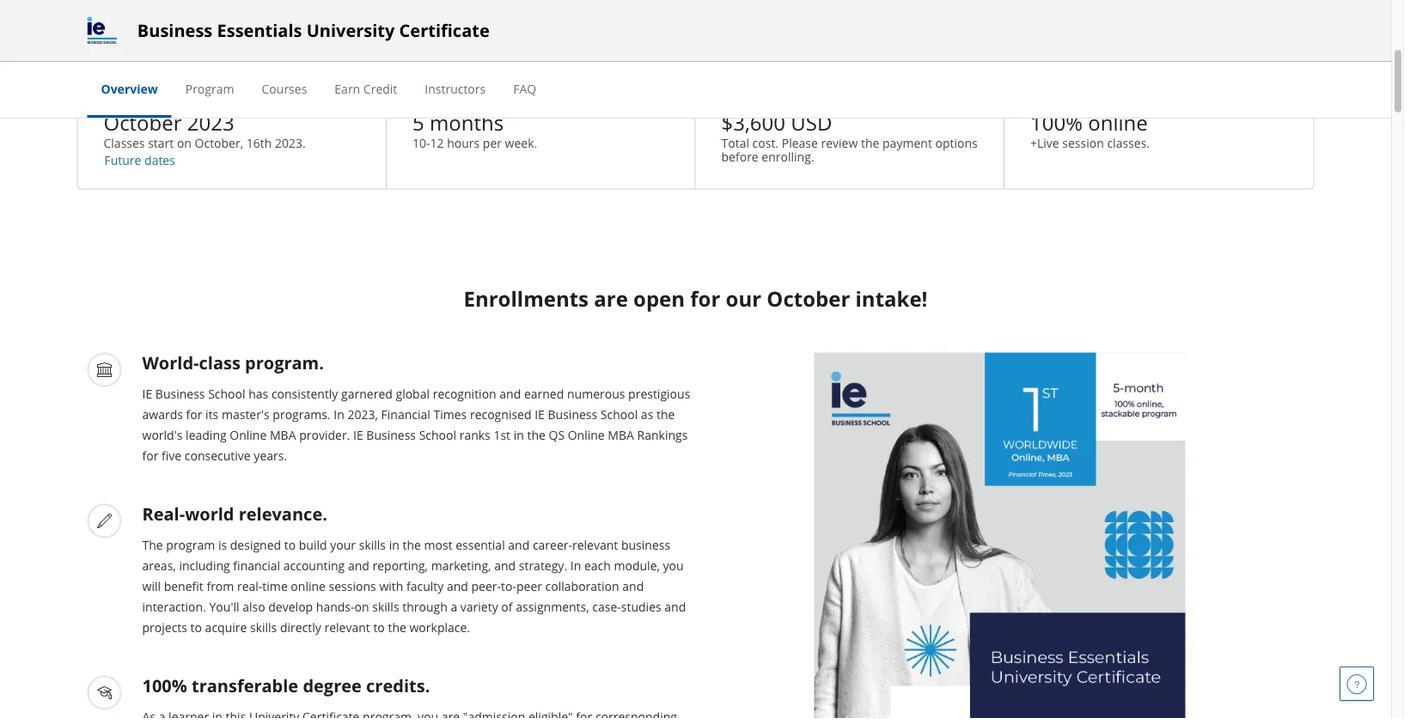 Task type: vqa. For each thing, say whether or not it's contained in the screenshot.


Task type: describe. For each thing, give the bounding box(es) containing it.
as
[[641, 406, 654, 423]]

acquire
[[205, 620, 247, 636]]

per
[[483, 135, 502, 151]]

financial
[[381, 406, 431, 423]]

100% for transferable
[[142, 674, 187, 698]]

accounting
[[283, 558, 345, 574]]

0 horizontal spatial to
[[190, 620, 202, 636]]

assignments,
[[516, 599, 589, 615]]

in inside the program is designed to build your skills in the most essential and career-relevant business areas, including financial accounting and reporting, marketing, and strategy. in each module, you will benefit from real-time online sessions with faculty and peer-to-peer collaboration and interaction. you'll also develop hands-on skills through a variety of assignments, case-studies and projects to acquire skills directly relevant to the workplace.
[[571, 558, 581, 574]]

business
[[621, 537, 671, 553]]

enrollments
[[464, 284, 589, 312]]

sessions
[[329, 578, 376, 595]]

strategy.
[[519, 558, 568, 574]]

0 vertical spatial school
[[208, 386, 245, 402]]

hours
[[447, 135, 480, 151]]

enrollments are open for our october intake!
[[464, 284, 928, 312]]

will
[[142, 578, 161, 595]]

program
[[185, 80, 234, 97]]

consecutive
[[185, 448, 251, 464]]

program.
[[245, 351, 324, 375]]

benefit
[[164, 578, 204, 595]]

financial
[[233, 558, 280, 574]]

develop
[[268, 599, 313, 615]]

class
[[199, 351, 241, 375]]

variety
[[461, 599, 498, 615]]

workplace.
[[410, 620, 470, 636]]

5
[[413, 109, 424, 137]]

$3,600 usd total cost. please review the payment options before enrolling.
[[722, 109, 978, 165]]

collaboration
[[546, 578, 620, 595]]

1 mba from the left
[[270, 427, 296, 443]]

credits.
[[366, 674, 430, 698]]

has
[[249, 386, 268, 402]]

five
[[162, 448, 182, 464]]

with
[[379, 578, 403, 595]]

week.
[[505, 135, 538, 151]]

100% online +live session classes.
[[1031, 109, 1150, 151]]

each
[[584, 558, 611, 574]]

relevance.
[[239, 502, 327, 526]]

start
[[148, 135, 174, 151]]

peer
[[517, 578, 542, 595]]

online inside the program is designed to build your skills in the most essential and career-relevant business areas, including financial accounting and reporting, marketing, and strategy. in each module, you will benefit from real-time online sessions with faculty and peer-to-peer collaboration and interaction. you'll also develop hands-on skills through a variety of assignments, case-studies and projects to acquire skills directly relevant to the workplace.
[[291, 578, 326, 595]]

numerous
[[567, 386, 625, 402]]

our
[[726, 284, 762, 312]]

leading
[[186, 427, 227, 443]]

100% transferable degree credits.
[[142, 674, 430, 698]]

designed
[[230, 537, 281, 553]]

your
[[330, 537, 356, 553]]

2023,
[[348, 406, 378, 423]]

essentials
[[217, 18, 302, 42]]

options
[[936, 135, 978, 151]]

real-world relevance.
[[142, 502, 327, 526]]

earn
[[335, 80, 360, 97]]

1 vertical spatial relevant
[[324, 620, 370, 636]]

1st
[[494, 427, 511, 443]]

and up 'to-'
[[494, 558, 516, 574]]

october,
[[195, 135, 243, 151]]

$3,600
[[722, 109, 786, 137]]

instructors
[[425, 80, 486, 97]]

open
[[634, 284, 685, 312]]

years.
[[254, 448, 287, 464]]

october inside october 2023 classes start on october, 16th 2023. future dates
[[104, 109, 182, 137]]

1 horizontal spatial for
[[186, 406, 202, 423]]

ie business school image
[[87, 17, 117, 44]]

of
[[501, 599, 513, 615]]

on inside the program is designed to build your skills in the most essential and career-relevant business areas, including financial accounting and reporting, marketing, and strategy. in each module, you will benefit from real-time online sessions with faculty and peer-to-peer collaboration and interaction. you'll also develop hands-on skills through a variety of assignments, case-studies and projects to acquire skills directly relevant to the workplace.
[[355, 599, 369, 615]]

earned
[[524, 386, 564, 402]]

the down through
[[388, 620, 406, 636]]

the
[[142, 537, 163, 553]]

real-
[[142, 502, 185, 526]]

ie business school has consistently garnered global recognition and earned numerous prestigious awards for its master's programs. in 2023, financial times recognised ie business school as the world's leading online mba provider. ie business school ranks 1st in the qs online mba rankings for five consecutive years.
[[142, 386, 691, 464]]

in inside ie business school has consistently garnered global recognition and earned numerous prestigious awards for its master's programs. in 2023, financial times recognised ie business school as the world's leading online mba provider. ie business school ranks 1st in the qs online mba rankings for five consecutive years.
[[334, 406, 345, 423]]

world-class program.
[[142, 351, 324, 375]]

2 vertical spatial ie
[[353, 427, 363, 443]]

from
[[207, 578, 234, 595]]

business up awards
[[155, 386, 205, 402]]

program
[[166, 537, 215, 553]]

before
[[722, 148, 759, 165]]

payment
[[883, 135, 933, 151]]

and inside ie business school has consistently garnered global recognition and earned numerous prestigious awards for its master's programs. in 2023, financial times recognised ie business school as the world's leading online mba provider. ie business school ranks 1st in the qs online mba rankings for five consecutive years.
[[500, 386, 521, 402]]

2023.
[[275, 135, 306, 151]]

overview link
[[101, 80, 158, 97]]

dates
[[144, 152, 175, 168]]

hands-
[[316, 599, 355, 615]]



Task type: locate. For each thing, give the bounding box(es) containing it.
in up collaboration
[[571, 558, 581, 574]]

1 horizontal spatial to
[[284, 537, 296, 553]]

0 horizontal spatial online
[[230, 427, 267, 443]]

global
[[396, 386, 430, 402]]

2 horizontal spatial ie
[[535, 406, 545, 423]]

0 horizontal spatial for
[[142, 448, 159, 464]]

on down sessions
[[355, 599, 369, 615]]

garnered
[[341, 386, 393, 402]]

skills down also
[[250, 620, 277, 636]]

future dates button
[[104, 152, 176, 168]]

future
[[104, 152, 141, 168]]

and up strategy.
[[508, 537, 530, 553]]

consistently
[[272, 386, 338, 402]]

times
[[434, 406, 467, 423]]

on inside october 2023 classes start on october, 16th 2023. future dates
[[177, 135, 192, 151]]

program link
[[185, 80, 234, 97]]

2 horizontal spatial for
[[691, 284, 721, 312]]

the program is designed to build your skills in the most essential and career-relevant business areas, including financial accounting and reporting, marketing, and strategy. in each module, you will benefit from real-time online sessions with faculty and peer-to-peer collaboration and interaction. you'll also develop hands-on skills through a variety of assignments, case-studies and projects to acquire skills directly relevant to the workplace.
[[142, 537, 686, 636]]

0 horizontal spatial in
[[334, 406, 345, 423]]

qs
[[549, 427, 565, 443]]

programs.
[[273, 406, 331, 423]]

10-
[[413, 135, 430, 151]]

1 horizontal spatial online
[[1088, 109, 1148, 137]]

to down with
[[373, 620, 385, 636]]

16th
[[247, 135, 272, 151]]

0 vertical spatial in
[[514, 427, 524, 443]]

100%
[[1031, 109, 1083, 137], [142, 674, 187, 698]]

awards
[[142, 406, 183, 423]]

are
[[594, 284, 628, 312]]

0 horizontal spatial school
[[208, 386, 245, 402]]

2023
[[187, 109, 234, 137]]

instructors link
[[425, 80, 486, 97]]

1 horizontal spatial ie
[[353, 427, 363, 443]]

ie up awards
[[142, 386, 152, 402]]

courses
[[262, 80, 307, 97]]

business up qs
[[548, 406, 598, 423]]

the
[[861, 135, 880, 151], [657, 406, 675, 423], [527, 427, 546, 443], [403, 537, 421, 553], [388, 620, 406, 636]]

to left build
[[284, 537, 296, 553]]

is
[[218, 537, 227, 553]]

recognised
[[470, 406, 532, 423]]

october
[[104, 109, 182, 137], [767, 284, 850, 312]]

october right 'our'
[[767, 284, 850, 312]]

2 vertical spatial for
[[142, 448, 159, 464]]

in right 1st
[[514, 427, 524, 443]]

1 vertical spatial for
[[186, 406, 202, 423]]

skills down with
[[372, 599, 399, 615]]

2 horizontal spatial to
[[373, 620, 385, 636]]

1 horizontal spatial october
[[767, 284, 850, 312]]

earn credit
[[335, 80, 397, 97]]

1 horizontal spatial online
[[568, 427, 605, 443]]

skills right your
[[359, 537, 386, 553]]

months
[[430, 109, 504, 137]]

business down financial
[[366, 427, 416, 443]]

0 vertical spatial for
[[691, 284, 721, 312]]

the inside $3,600 usd total cost. please review the payment options before enrolling.
[[861, 135, 880, 151]]

session
[[1063, 135, 1104, 151]]

earn credit link
[[335, 80, 397, 97]]

certificate menu element
[[87, 62, 1305, 118]]

rankings
[[637, 427, 688, 443]]

0 horizontal spatial online
[[291, 578, 326, 595]]

1 horizontal spatial in
[[571, 558, 581, 574]]

100% left the classes.
[[1031, 109, 1083, 137]]

1 horizontal spatial mba
[[608, 427, 634, 443]]

in up reporting,
[[389, 537, 400, 553]]

mba up years.
[[270, 427, 296, 443]]

0 horizontal spatial mba
[[270, 427, 296, 443]]

on right start
[[177, 135, 192, 151]]

for left 'our'
[[691, 284, 721, 312]]

2 horizontal spatial school
[[601, 406, 638, 423]]

classes
[[104, 135, 145, 151]]

and down module,
[[623, 578, 644, 595]]

100% for online
[[1031, 109, 1083, 137]]

reporting,
[[373, 558, 428, 574]]

a
[[451, 599, 457, 615]]

and up the a at the left
[[447, 578, 468, 595]]

faq link
[[513, 80, 537, 97]]

1 vertical spatial school
[[601, 406, 638, 423]]

through
[[402, 599, 448, 615]]

online down accounting
[[291, 578, 326, 595]]

1 vertical spatial in
[[571, 558, 581, 574]]

the right as
[[657, 406, 675, 423]]

100% down projects
[[142, 674, 187, 698]]

and up recognised
[[500, 386, 521, 402]]

0 vertical spatial in
[[334, 406, 345, 423]]

mba left rankings
[[608, 427, 634, 443]]

business essentials university certificate
[[137, 18, 490, 42]]

online right qs
[[568, 427, 605, 443]]

relevant down hands-
[[324, 620, 370, 636]]

october down overview link
[[104, 109, 182, 137]]

1 horizontal spatial relevant
[[573, 537, 618, 553]]

total
[[722, 135, 750, 151]]

0 horizontal spatial relevant
[[324, 620, 370, 636]]

12
[[430, 135, 444, 151]]

the left qs
[[527, 427, 546, 443]]

peer-
[[472, 578, 501, 595]]

and up sessions
[[348, 558, 370, 574]]

school left as
[[601, 406, 638, 423]]

0 horizontal spatial ie
[[142, 386, 152, 402]]

ie business essentials image
[[815, 353, 1186, 719]]

1 vertical spatial 100%
[[142, 674, 187, 698]]

1 vertical spatial october
[[767, 284, 850, 312]]

october 2023 classes start on october, 16th 2023. future dates
[[104, 109, 306, 168]]

0 horizontal spatial october
[[104, 109, 182, 137]]

most
[[424, 537, 453, 553]]

skills
[[359, 537, 386, 553], [372, 599, 399, 615], [250, 620, 277, 636]]

for left the five
[[142, 448, 159, 464]]

including
[[179, 558, 230, 574]]

the right "review"
[[861, 135, 880, 151]]

time
[[263, 578, 288, 595]]

projects
[[142, 620, 187, 636]]

1 online from the left
[[230, 427, 267, 443]]

to left acquire
[[190, 620, 202, 636]]

faculty
[[407, 578, 444, 595]]

provider.
[[299, 427, 350, 443]]

0 horizontal spatial on
[[177, 135, 192, 151]]

2 vertical spatial skills
[[250, 620, 277, 636]]

recognition
[[433, 386, 497, 402]]

+live
[[1031, 135, 1060, 151]]

0 horizontal spatial 100%
[[142, 674, 187, 698]]

help center image
[[1347, 674, 1368, 695]]

in left 2023,
[[334, 406, 345, 423]]

faq
[[513, 80, 537, 97]]

2 online from the left
[[568, 427, 605, 443]]

classes.
[[1108, 135, 1150, 151]]

world's
[[142, 427, 183, 443]]

in inside ie business school has consistently garnered global recognition and earned numerous prestigious awards for its master's programs. in 2023, financial times recognised ie business school as the world's leading online mba provider. ie business school ranks 1st in the qs online mba rankings for five consecutive years.
[[514, 427, 524, 443]]

online down master's
[[230, 427, 267, 443]]

in
[[334, 406, 345, 423], [571, 558, 581, 574]]

0 vertical spatial skills
[[359, 537, 386, 553]]

ie down 2023,
[[353, 427, 363, 443]]

world-
[[142, 351, 199, 375]]

1 vertical spatial in
[[389, 537, 400, 553]]

module,
[[614, 558, 660, 574]]

world
[[185, 502, 234, 526]]

100% inside 100% online +live session classes.
[[1031, 109, 1083, 137]]

1 horizontal spatial in
[[514, 427, 524, 443]]

in inside the program is designed to build your skills in the most essential and career-relevant business areas, including financial accounting and reporting, marketing, and strategy. in each module, you will benefit from real-time online sessions with faculty and peer-to-peer collaboration and interaction. you'll also develop hands-on skills through a variety of assignments, case-studies and projects to acquire skills directly relevant to the workplace.
[[389, 537, 400, 553]]

0 vertical spatial relevant
[[573, 537, 618, 553]]

business up program link
[[137, 18, 213, 42]]

0 horizontal spatial in
[[389, 537, 400, 553]]

school down times
[[419, 427, 457, 443]]

master's
[[222, 406, 270, 423]]

online right +live
[[1088, 109, 1148, 137]]

its
[[206, 406, 219, 423]]

0 vertical spatial ie
[[142, 386, 152, 402]]

5 months 10-12 hours per week.
[[413, 109, 538, 151]]

career-
[[533, 537, 573, 553]]

the up reporting,
[[403, 537, 421, 553]]

2 mba from the left
[[608, 427, 634, 443]]

0 vertical spatial 100%
[[1031, 109, 1083, 137]]

to-
[[501, 578, 517, 595]]

0 vertical spatial october
[[104, 109, 182, 137]]

on
[[177, 135, 192, 151], [355, 599, 369, 615]]

1 horizontal spatial on
[[355, 599, 369, 615]]

please
[[782, 135, 818, 151]]

school up its
[[208, 386, 245, 402]]

overview
[[101, 80, 158, 97]]

directly
[[280, 620, 321, 636]]

and right 'studies'
[[665, 599, 686, 615]]

online inside 100% online +live session classes.
[[1088, 109, 1148, 137]]

courses link
[[262, 80, 307, 97]]

1 horizontal spatial 100%
[[1031, 109, 1083, 137]]

intake!
[[856, 284, 928, 312]]

review
[[821, 135, 858, 151]]

relevant up each
[[573, 537, 618, 553]]

online
[[230, 427, 267, 443], [568, 427, 605, 443]]

0 vertical spatial on
[[177, 135, 192, 151]]

2 vertical spatial school
[[419, 427, 457, 443]]

0 vertical spatial online
[[1088, 109, 1148, 137]]

marketing,
[[431, 558, 491, 574]]

for left its
[[186, 406, 202, 423]]

ie down earned
[[535, 406, 545, 423]]

1 vertical spatial on
[[355, 599, 369, 615]]

areas,
[[142, 558, 176, 574]]

1 vertical spatial online
[[291, 578, 326, 595]]

prestigious
[[628, 386, 691, 402]]

1 vertical spatial ie
[[535, 406, 545, 423]]

ie
[[142, 386, 152, 402], [535, 406, 545, 423], [353, 427, 363, 443]]

1 horizontal spatial school
[[419, 427, 457, 443]]

1 vertical spatial skills
[[372, 599, 399, 615]]

university
[[307, 18, 395, 42]]

and
[[500, 386, 521, 402], [508, 537, 530, 553], [348, 558, 370, 574], [494, 558, 516, 574], [447, 578, 468, 595], [623, 578, 644, 595], [665, 599, 686, 615]]



